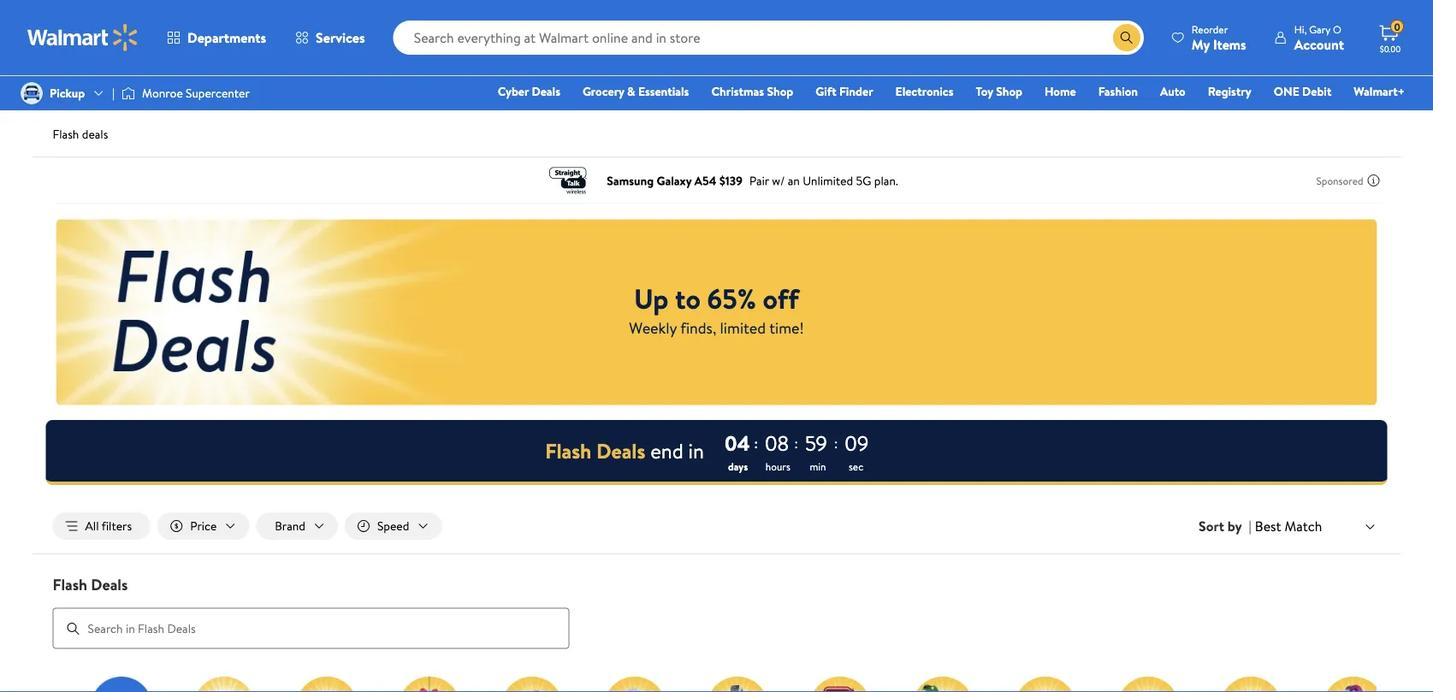 Task type: describe. For each thing, give the bounding box(es) containing it.
 image for monroe supercenter
[[122, 85, 135, 102]]

supercenter
[[186, 85, 250, 101]]

off
[[763, 279, 799, 317]]

timer containing 04
[[46, 420, 1388, 485]]

walmart+
[[1354, 83, 1405, 100]]

sort and filter section element
[[32, 499, 1402, 554]]

flash for flash deals
[[53, 574, 87, 595]]

gift
[[816, 83, 837, 100]]

essentials
[[638, 83, 689, 100]]

my
[[1192, 35, 1210, 53]]

departments
[[187, 28, 266, 47]]

65%
[[708, 279, 757, 317]]

one debit link
[[1267, 82, 1340, 101]]

: for 08
[[795, 434, 798, 453]]

speed button
[[345, 513, 442, 540]]

christmas shop
[[712, 83, 794, 100]]

price button
[[158, 513, 249, 540]]

up to 65% off weekly finds, limited time!
[[629, 279, 804, 339]]

gift finder link
[[808, 82, 881, 101]]

auto link
[[1153, 82, 1194, 101]]

search icon image
[[1120, 31, 1134, 45]]

speed
[[377, 518, 409, 535]]

walmart+ link
[[1347, 82, 1413, 101]]

best match
[[1256, 517, 1323, 536]]

home image
[[809, 677, 871, 692]]

search image
[[66, 622, 80, 636]]

account
[[1295, 35, 1345, 53]]

min
[[810, 459, 827, 474]]

Flash Deals search field
[[32, 574, 1402, 649]]

Search in Flash Deals search field
[[53, 608, 570, 649]]

services
[[316, 28, 365, 47]]

59
[[805, 429, 828, 458]]

sort
[[1199, 517, 1225, 536]]

best
[[1256, 517, 1282, 536]]

end
[[651, 437, 684, 465]]

all
[[85, 518, 99, 535]]

gary
[[1310, 22, 1331, 36]]

monroe
[[142, 85, 183, 101]]

winter prep essentials image
[[707, 677, 768, 692]]

toy
[[976, 83, 994, 100]]

toys & collectibles image
[[912, 677, 974, 692]]

auto
[[1161, 83, 1186, 100]]

to
[[675, 279, 701, 317]]

reorder
[[1192, 22, 1229, 36]]

one debit
[[1274, 83, 1332, 100]]

registry link
[[1201, 82, 1260, 101]]

grocery & essentials
[[583, 83, 689, 100]]

flash deals
[[53, 574, 128, 595]]

gift finder
[[816, 83, 874, 100]]

cyber deals
[[498, 83, 561, 100]]

all filters
[[85, 518, 132, 535]]

days
[[728, 459, 748, 474]]

by
[[1228, 517, 1243, 536]]

cyber
[[498, 83, 529, 100]]

09 sec
[[845, 429, 869, 474]]

04 : days
[[725, 429, 758, 474]]

deals
[[82, 126, 108, 143]]

shop for toy shop
[[996, 83, 1023, 100]]

| inside sort and filter section element
[[1249, 517, 1252, 536]]

reorder my items
[[1192, 22, 1247, 53]]

04
[[725, 429, 750, 458]]

match
[[1285, 517, 1323, 536]]

toy shop link
[[969, 82, 1031, 101]]

flash deals end in
[[545, 437, 705, 465]]

best match button
[[1252, 515, 1381, 538]]

pickup
[[50, 85, 85, 101]]

limited
[[720, 317, 766, 339]]

finder
[[840, 83, 874, 100]]

hi, gary o account
[[1295, 22, 1345, 53]]

services button
[[281, 17, 380, 58]]

home link
[[1037, 82, 1084, 101]]

monroe supercenter
[[142, 85, 250, 101]]

toy shop
[[976, 83, 1023, 100]]

 image for pickup
[[21, 82, 43, 104]]

christmas
[[712, 83, 764, 100]]

cyber deals link
[[490, 82, 568, 101]]

o
[[1333, 22, 1342, 36]]

hours
[[766, 459, 791, 474]]

: for 04
[[754, 434, 758, 453]]

Search search field
[[393, 21, 1144, 55]]



Task type: locate. For each thing, give the bounding box(es) containing it.
the holiday shop image
[[398, 677, 460, 692]]

 image left pickup
[[21, 82, 43, 104]]

in
[[689, 437, 705, 465]]

christmas shop link
[[704, 82, 801, 101]]

sponsored
[[1317, 173, 1364, 188]]

0 horizontal spatial deals
[[91, 574, 128, 595]]

1 vertical spatial flash
[[545, 437, 592, 465]]

all filters button
[[53, 513, 151, 540]]

2 horizontal spatial :
[[835, 434, 838, 453]]

registry
[[1208, 83, 1252, 100]]

deals for flash deals end in
[[597, 437, 646, 465]]

| right by
[[1249, 517, 1252, 536]]

flash deals end in 4 days 8 hours 59 minutes 9 seconds element
[[545, 437, 705, 465]]

shop right christmas
[[767, 83, 794, 100]]

shop inside 'link'
[[767, 83, 794, 100]]

0 vertical spatial |
[[112, 85, 115, 101]]

1 horizontal spatial |
[[1249, 517, 1252, 536]]

flash for flash deals
[[53, 126, 79, 143]]

0 horizontal spatial |
[[112, 85, 115, 101]]

2 shop from the left
[[996, 83, 1023, 100]]

flash deals image
[[193, 677, 255, 692]]

fashion image
[[1220, 677, 1282, 692]]

electronics image
[[1015, 677, 1076, 692]]

brand button
[[256, 513, 338, 540]]

0
[[1395, 19, 1401, 34]]

top flash deals image
[[296, 677, 357, 692]]

electronics
[[896, 83, 954, 100]]

&
[[627, 83, 636, 100]]

| right pickup
[[112, 85, 115, 101]]

grocery
[[583, 83, 625, 100]]

price
[[190, 518, 217, 535]]

brand
[[275, 518, 306, 535]]

items
[[1214, 35, 1247, 53]]

filters
[[102, 518, 132, 535]]

flash inside search box
[[53, 574, 87, 595]]

flash deals
[[53, 126, 108, 143]]

grocery & essentials link
[[575, 82, 697, 101]]

1 shop from the left
[[767, 83, 794, 100]]

: inside 04 : days
[[754, 434, 758, 453]]

1 horizontal spatial :
[[795, 434, 798, 453]]

: for 59
[[835, 434, 838, 453]]

$0.00
[[1380, 43, 1401, 54]]

1 : from the left
[[754, 434, 758, 453]]

2 vertical spatial flash
[[53, 574, 87, 595]]

deals inside search box
[[91, 574, 128, 595]]

1 horizontal spatial deals
[[532, 83, 561, 100]]

flash
[[53, 126, 79, 143], [545, 437, 592, 465], [53, 574, 87, 595]]

fashion
[[1099, 83, 1138, 100]]

shop all deals image
[[90, 677, 152, 692]]

sort by |
[[1199, 517, 1252, 536]]

: right 04
[[754, 434, 758, 453]]

hi,
[[1295, 22, 1307, 36]]

0 horizontal spatial shop
[[767, 83, 794, 100]]

fashion link
[[1091, 82, 1146, 101]]

0 vertical spatial flash
[[53, 126, 79, 143]]

shop
[[767, 83, 794, 100], [996, 83, 1023, 100]]

top toy gifts image
[[501, 677, 563, 692]]

deals down the 'all filters' on the bottom left
[[91, 574, 128, 595]]

deals inside timer
[[597, 437, 646, 465]]

deals for flash deals
[[91, 574, 128, 595]]

: right 08
[[795, 434, 798, 453]]

finds,
[[681, 317, 717, 339]]

09
[[845, 429, 869, 458]]

beauty image
[[1323, 677, 1385, 692]]

1 horizontal spatial shop
[[996, 83, 1023, 100]]

1 horizontal spatial  image
[[122, 85, 135, 102]]

2 horizontal spatial deals
[[597, 437, 646, 465]]

deals
[[532, 83, 561, 100], [597, 437, 646, 465], [91, 574, 128, 595]]

departments button
[[152, 17, 281, 58]]

0 horizontal spatial  image
[[21, 82, 43, 104]]

1 vertical spatial deals
[[597, 437, 646, 465]]

up
[[634, 279, 669, 317]]

time!
[[770, 317, 804, 339]]

2 : from the left
[[795, 434, 798, 453]]

deals right cyber
[[532, 83, 561, 100]]

 image left monroe
[[122, 85, 135, 102]]

flash inside timer
[[545, 437, 592, 465]]

flash deals image
[[56, 220, 1378, 405]]

3 : from the left
[[835, 434, 838, 453]]

flash for flash deals end in
[[545, 437, 592, 465]]

shop right toy
[[996, 83, 1023, 100]]

Walmart Site-Wide search field
[[393, 21, 1144, 55]]

furniture image
[[1117, 677, 1179, 692]]

electronics link
[[888, 82, 962, 101]]

08
[[765, 429, 789, 458]]

:
[[754, 434, 758, 453], [795, 434, 798, 453], [835, 434, 838, 453]]

|
[[112, 85, 115, 101], [1249, 517, 1252, 536]]

59 : min
[[805, 429, 838, 474]]

debit
[[1303, 83, 1332, 100]]

timer
[[46, 420, 1388, 485]]

2 vertical spatial deals
[[91, 574, 128, 595]]

1 vertical spatial |
[[1249, 517, 1252, 536]]

 image
[[21, 82, 43, 104], [122, 85, 135, 102]]

08 : hours
[[765, 429, 798, 474]]

home
[[1045, 83, 1076, 100]]

deals left end
[[597, 437, 646, 465]]

walmart image
[[27, 24, 139, 51]]

weekly
[[629, 317, 677, 339]]

0 horizontal spatial :
[[754, 434, 758, 453]]

: inside 59 : min
[[835, 434, 838, 453]]

deals for cyber deals
[[532, 83, 561, 100]]

: right "59"
[[835, 434, 838, 453]]

shop for christmas shop
[[767, 83, 794, 100]]

sec
[[849, 459, 864, 474]]

engagement & wedding rings image
[[604, 677, 666, 692]]

0 vertical spatial deals
[[532, 83, 561, 100]]

one
[[1274, 83, 1300, 100]]

: inside 08 : hours
[[795, 434, 798, 453]]



Task type: vqa. For each thing, say whether or not it's contained in the screenshot.
Grocery & Essentials link
yes



